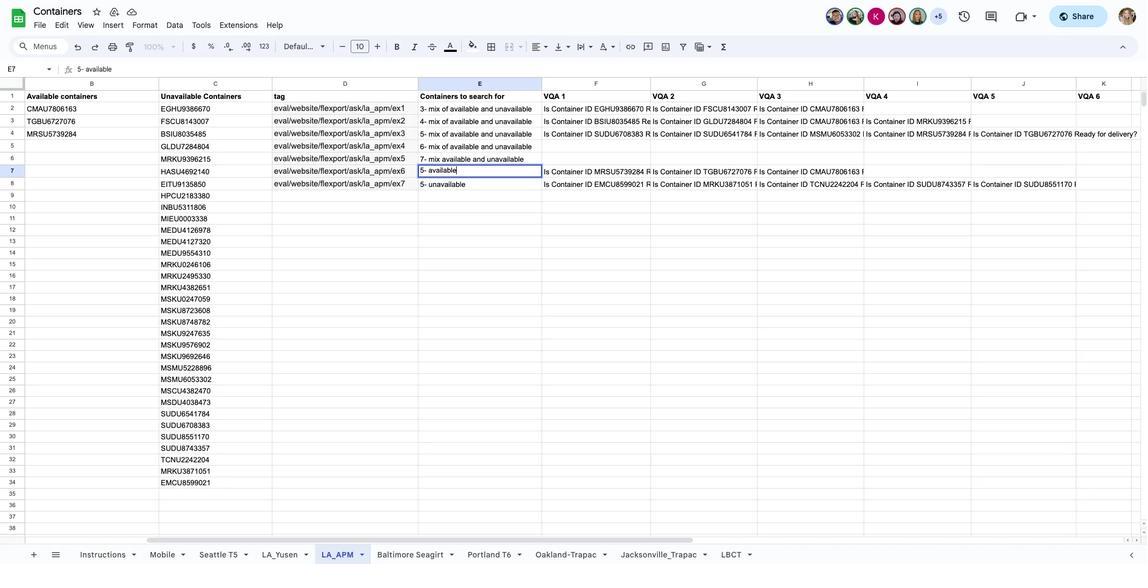 Task type: vqa. For each thing, say whether or not it's contained in the screenshot.
Tools MENU ITEM
yes



Task type: describe. For each thing, give the bounding box(es) containing it.
text rotation image
[[598, 39, 610, 54]]

123 button
[[256, 38, 273, 55]]

baltimore seagirt
[[378, 551, 444, 560]]

format menu item
[[128, 19, 162, 32]]

default
[[284, 42, 310, 51]]

Rename text field
[[30, 4, 88, 18]]

insert
[[103, 20, 124, 30]]

Menus field
[[14, 39, 68, 54]]

1 toolbar from the left
[[22, 545, 68, 565]]

lbct button
[[714, 545, 760, 565]]

help
[[267, 20, 283, 30]]

name box (⌘ + j) element
[[3, 63, 55, 76]]

portland t6 button
[[461, 545, 529, 565]]

jacksonville_trapac button
[[614, 545, 715, 565]]

menu bar banner
[[0, 0, 1148, 565]]

seattle t5 button
[[192, 545, 256, 565]]

baltimore seagirt button
[[370, 545, 461, 565]]

extensions menu item
[[215, 19, 262, 32]]

la_yusen
[[262, 551, 298, 560]]

text wrapping image
[[575, 39, 588, 54]]

katherine seehafer image
[[910, 9, 926, 24]]

edit
[[55, 20, 69, 30]]

insert menu item
[[99, 19, 128, 32]]

%
[[208, 42, 214, 51]]

la_apm button
[[315, 545, 371, 565]]

mobile
[[150, 551, 175, 560]]

E7 field
[[420, 166, 540, 175]]

view
[[78, 20, 94, 30]]

tools
[[192, 20, 211, 30]]

seattle
[[199, 551, 227, 560]]

help menu item
[[262, 19, 288, 32]]

5- for 5- available text field
[[77, 65, 84, 73]]

5- available for 5- available text field
[[77, 65, 112, 73]]

$ button
[[186, 38, 202, 55]]

default (arial)
[[284, 42, 335, 51]]

extensions
[[220, 20, 258, 30]]

file
[[34, 20, 46, 30]]

5- for 5- available field
[[420, 166, 427, 175]]

$
[[192, 42, 196, 51]]

% button
[[203, 38, 219, 55]]

seattle t5
[[199, 551, 238, 560]]

view menu item
[[73, 19, 99, 32]]

file menu item
[[30, 19, 51, 32]]



Task type: locate. For each thing, give the bounding box(es) containing it.
text color image
[[444, 39, 457, 52]]

borders image
[[485, 39, 498, 54]]

1 horizontal spatial available
[[429, 166, 457, 175]]

available for 5- available text field
[[86, 65, 112, 73]]

0 horizontal spatial 5- available
[[77, 65, 112, 73]]

application containing share
[[0, 0, 1148, 565]]

+5
[[935, 12, 943, 20]]

available
[[86, 65, 112, 73], [429, 166, 457, 175]]

available for 5- available field
[[429, 166, 457, 175]]

None text field
[[4, 64, 45, 74]]

application
[[0, 0, 1148, 565]]

0 vertical spatial 5- available
[[77, 65, 112, 73]]

5- inside text field
[[77, 65, 84, 73]]

michele murakami image
[[890, 9, 905, 24]]

share button
[[1049, 5, 1108, 27]]

ben chafik image
[[827, 9, 843, 24]]

0 vertical spatial available
[[86, 65, 112, 73]]

data menu item
[[162, 19, 188, 32]]

0 horizontal spatial 5-
[[77, 65, 84, 73]]

lbct
[[722, 551, 742, 560]]

+5 button
[[929, 7, 949, 26]]

portland
[[468, 551, 501, 560]]

5- available
[[77, 65, 112, 73], [420, 166, 457, 175]]

data
[[167, 20, 183, 30]]

1 vertical spatial 5- available
[[420, 166, 457, 175]]

instructions
[[80, 551, 126, 560]]

baltimore
[[378, 551, 414, 560]]

1 horizontal spatial toolbar
[[70, 545, 768, 565]]

menu bar
[[30, 14, 288, 32]]

2 horizontal spatial toolbar
[[770, 545, 773, 565]]

1 horizontal spatial 5- available
[[420, 166, 457, 175]]

5- available for 5- available field
[[420, 166, 457, 175]]

0 horizontal spatial available
[[86, 65, 112, 73]]

1 vertical spatial 5-
[[420, 166, 427, 175]]

1 vertical spatial available
[[429, 166, 457, 175]]

1 horizontal spatial 5-
[[420, 166, 427, 175]]

Font size field
[[351, 40, 374, 54]]

toolbar containing instructions
[[70, 545, 768, 565]]

Star checkbox
[[89, 4, 105, 20]]

Zoom field
[[140, 39, 181, 55]]

Zoom text field
[[141, 39, 167, 55]]

edit menu item
[[51, 19, 73, 32]]

oakland-trapac
[[536, 551, 597, 560]]

tools menu item
[[188, 19, 215, 32]]

kenny nguyen image
[[869, 9, 884, 24]]

mobile button
[[143, 545, 193, 565]]

2 toolbar from the left
[[70, 545, 768, 565]]

oakland-trapac button
[[529, 545, 615, 565]]

functions image
[[718, 39, 730, 54]]

none text field inside name box (⌘ + j) element
[[4, 64, 45, 74]]

instructions button
[[73, 545, 143, 565]]

123
[[259, 42, 269, 50]]

la_apm
[[322, 551, 354, 560]]

0 vertical spatial 5-
[[77, 65, 84, 73]]

jacksonville_trapac
[[621, 551, 697, 560]]

fill color image
[[467, 39, 479, 52]]

format
[[133, 20, 158, 30]]

la_yusen button
[[255, 545, 316, 565]]

0 horizontal spatial toolbar
[[22, 545, 68, 565]]

3 toolbar from the left
[[770, 545, 773, 565]]

oakland-
[[536, 551, 571, 560]]

5- available inside text field
[[77, 65, 112, 73]]

share
[[1073, 11, 1095, 21]]

portland t6
[[468, 551, 512, 560]]

t5
[[229, 551, 238, 560]]

font list. default (arial) selected. option
[[284, 39, 335, 54]]

all sheets image
[[47, 546, 64, 564]]

5- available text field
[[77, 63, 1148, 77]]

(arial)
[[312, 42, 335, 51]]

jordyn shuell image
[[848, 9, 863, 24]]

menu bar containing file
[[30, 14, 288, 32]]

available inside text field
[[86, 65, 112, 73]]

t6
[[502, 551, 512, 560]]

menu bar inside menu bar banner
[[30, 14, 288, 32]]

Font size text field
[[351, 40, 369, 53]]

seagirt
[[416, 551, 444, 560]]

main toolbar
[[68, 0, 733, 517]]

trapac
[[571, 551, 597, 560]]

toolbar
[[22, 545, 68, 565], [70, 545, 768, 565], [770, 545, 773, 565]]

5-
[[77, 65, 84, 73], [420, 166, 427, 175]]



